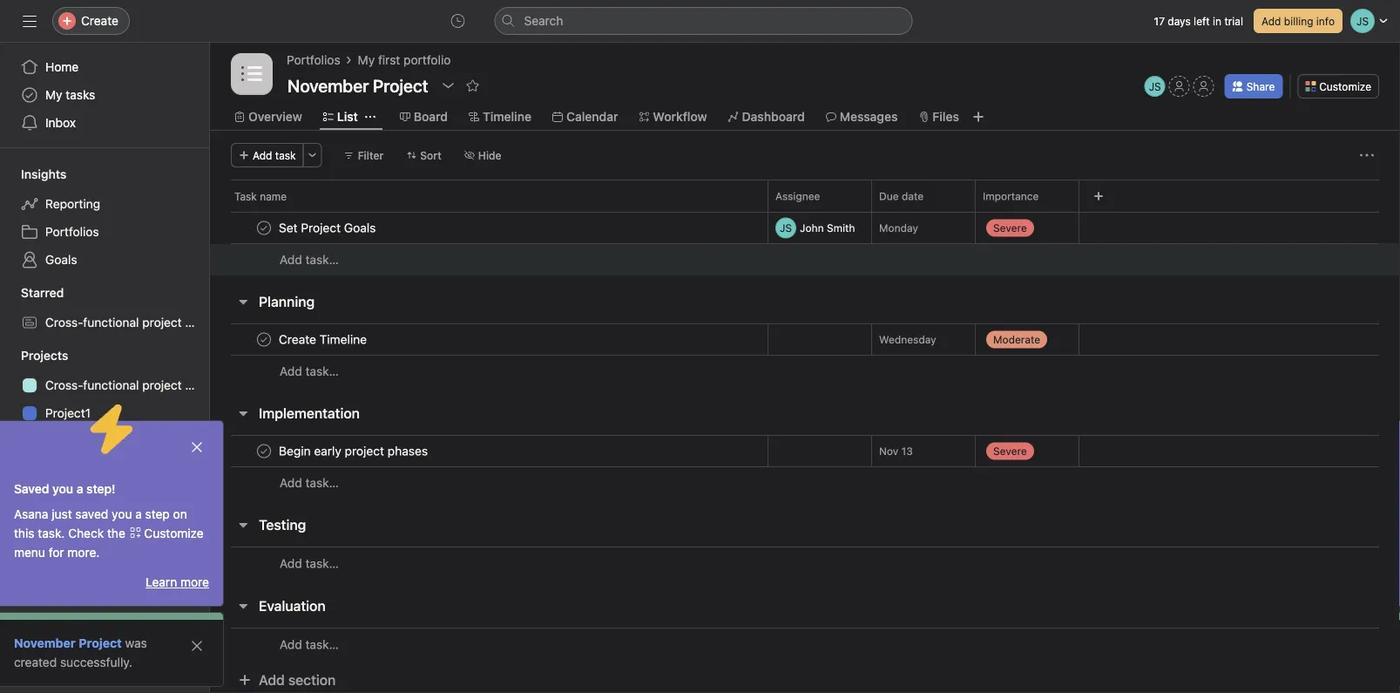Task type: locate. For each thing, give the bounding box(es) containing it.
severe for monday
[[994, 222, 1028, 234]]

0 horizontal spatial a
[[76, 482, 83, 496]]

customize inside customize menu for more.
[[144, 526, 204, 540]]

2 vertical spatial completed checkbox
[[254, 441, 275, 462]]

0 vertical spatial portfolios
[[287, 53, 341, 67]]

files link
[[919, 107, 960, 126]]

share button
[[1225, 74, 1283, 99]]

1 cross- from the top
[[45, 315, 83, 330]]

task… up section
[[306, 637, 339, 652]]

collapse task list for this section image for testing
[[236, 518, 250, 532]]

starred
[[21, 285, 64, 300]]

my tasks link
[[10, 81, 199, 109]]

row containing js
[[210, 212, 1401, 244]]

completed image inside the set project goals cell
[[254, 217, 275, 238]]

task
[[275, 149, 296, 161]]

this
[[14, 526, 34, 540]]

1 horizontal spatial customize
[[1320, 80, 1372, 92]]

add task… down set project goals "text field"
[[280, 252, 339, 267]]

plan inside starred element
[[185, 315, 209, 330]]

cross-functional project plan inside projects element
[[45, 378, 209, 392]]

1 vertical spatial customize
[[144, 526, 204, 540]]

2 plan from the top
[[185, 378, 209, 392]]

completed checkbox inside create timeline cell
[[254, 329, 275, 350]]

plan up close toast image
[[185, 378, 209, 392]]

cross-functional project plan link
[[10, 309, 209, 336], [10, 371, 209, 399]]

workspace
[[66, 552, 126, 567]]

add task… button down set project goals "text field"
[[280, 250, 339, 269]]

add down testing button at left
[[280, 556, 302, 571]]

plan left completed image
[[185, 315, 209, 330]]

3 add task… from the top
[[280, 476, 339, 490]]

add inside 'header implementation' tree grid
[[280, 476, 302, 490]]

saved
[[75, 507, 108, 521]]

planning
[[259, 293, 315, 310]]

completed checkbox down task name
[[254, 217, 275, 238]]

Create Timeline text field
[[275, 331, 372, 348]]

completed checkbox inside the set project goals cell
[[254, 217, 275, 238]]

5 task… from the top
[[306, 637, 339, 652]]

1 vertical spatial project
[[142, 378, 182, 392]]

3 add task… row from the top
[[210, 466, 1401, 499]]

add task button
[[231, 143, 304, 167]]

task name
[[234, 190, 287, 202]]

you up 'just'
[[52, 482, 73, 496]]

task… inside 'header implementation' tree grid
[[306, 476, 339, 490]]

a left step!
[[76, 482, 83, 496]]

1 severe from the top
[[994, 222, 1028, 234]]

on
[[173, 507, 187, 521]]

cross- inside projects element
[[45, 378, 83, 392]]

a left step
[[135, 507, 142, 521]]

1 cross-functional project plan from the top
[[45, 315, 209, 330]]

my left tasks at top
[[45, 88, 62, 102]]

cross-functional project plan inside starred element
[[45, 315, 209, 330]]

2 vertical spatial my
[[45, 552, 62, 567]]

completed checkbox inside begin early project phases cell
[[254, 441, 275, 462]]

task… down create timeline 'text box'
[[306, 364, 339, 378]]

13
[[902, 445, 913, 457]]

you up the
[[112, 507, 132, 521]]

header untitled section tree grid
[[210, 212, 1401, 275]]

row
[[210, 180, 1401, 212], [231, 211, 1380, 213], [210, 212, 1401, 244], [210, 323, 1401, 356], [210, 435, 1401, 467]]

november project link up invite
[[14, 636, 122, 650]]

teams element
[[0, 514, 209, 577]]

my inside teams element
[[45, 552, 62, 567]]

collapse task list for this section image left implementation button
[[236, 406, 250, 420]]

add up testing button at left
[[280, 476, 302, 490]]

1 horizontal spatial js
[[1149, 80, 1162, 92]]

projects element
[[0, 340, 209, 514]]

3 task… from the top
[[306, 476, 339, 490]]

add task… inside the header planning tree grid
[[280, 364, 339, 378]]

starred element
[[0, 277, 209, 340]]

insights element
[[0, 159, 209, 277]]

0 vertical spatial completed checkbox
[[254, 217, 275, 238]]

collapse task list for this section image left testing button at left
[[236, 518, 250, 532]]

completed image inside begin early project phases cell
[[254, 441, 275, 462]]

0 vertical spatial completed image
[[254, 217, 275, 238]]

task… down set project goals "text field"
[[306, 252, 339, 267]]

row containing nov 13
[[210, 435, 1401, 467]]

1
[[96, 434, 102, 448]]

1 cross-functional project plan link from the top
[[10, 309, 209, 336]]

completed image
[[254, 217, 275, 238], [254, 441, 275, 462]]

add section button
[[231, 664, 343, 693]]

show options image
[[442, 78, 456, 92]]

0 horizontal spatial customize
[[144, 526, 204, 540]]

smith
[[827, 222, 856, 234]]

november project up saved
[[45, 489, 147, 504]]

js left 'john'
[[780, 222, 792, 234]]

cross-functional project plan down 'goals' link
[[45, 315, 209, 330]]

1 horizontal spatial you
[[112, 507, 132, 521]]

2 cross- from the top
[[45, 378, 83, 392]]

task… for nov 13
[[306, 476, 339, 490]]

0 vertical spatial project
[[142, 315, 182, 330]]

0 vertical spatial cross-
[[45, 315, 83, 330]]

task… up evaluation button
[[306, 556, 339, 571]]

cross- for first cross-functional project plan link from the bottom of the page
[[45, 378, 83, 392]]

2 severe from the top
[[994, 445, 1028, 457]]

1 vertical spatial november project
[[14, 636, 122, 650]]

1 horizontal spatial a
[[135, 507, 142, 521]]

add task… button down create timeline 'text box'
[[280, 362, 339, 381]]

days
[[1168, 15, 1191, 27]]

cross- down starred
[[45, 315, 83, 330]]

a
[[76, 482, 83, 496], [135, 507, 142, 521]]

3 add task… button from the top
[[280, 473, 339, 493]]

Completed checkbox
[[254, 217, 275, 238], [254, 329, 275, 350], [254, 441, 275, 462]]

customize
[[1320, 80, 1372, 92], [144, 526, 204, 540]]

17
[[1155, 15, 1165, 27]]

1 horizontal spatial portfolios link
[[287, 51, 341, 70]]

2 cross-functional project plan from the top
[[45, 378, 209, 392]]

completed image down task name
[[254, 217, 275, 238]]

portfolios down reporting
[[45, 224, 99, 239]]

1 project from the top
[[142, 315, 182, 330]]

row for the header planning tree grid
[[210, 323, 1401, 356]]

1 vertical spatial you
[[112, 507, 132, 521]]

1 vertical spatial collapse task list for this section image
[[236, 518, 250, 532]]

add task… row
[[210, 243, 1401, 275], [210, 355, 1401, 387], [210, 466, 1401, 499], [210, 547, 1401, 580], [210, 628, 1401, 661]]

0 vertical spatial functional
[[83, 315, 139, 330]]

testing
[[259, 517, 306, 533]]

0 vertical spatial cross-functional project plan link
[[10, 309, 209, 336]]

1 vertical spatial completed image
[[254, 441, 275, 462]]

filter
[[358, 149, 384, 161]]

task… inside "header untitled section" tree grid
[[306, 252, 339, 267]]

0 vertical spatial js
[[1149, 80, 1162, 92]]

insights
[[21, 167, 67, 181]]

customize down on
[[144, 526, 204, 540]]

workflow link
[[639, 107, 707, 126]]

add task… button inside "header untitled section" tree grid
[[280, 250, 339, 269]]

0 vertical spatial november project link
[[10, 483, 199, 511]]

add task… up section
[[280, 637, 339, 652]]

add task… row for monday
[[210, 243, 1401, 275]]

2 completed image from the top
[[254, 441, 275, 462]]

add tab image
[[972, 110, 986, 124]]

cross- inside starred element
[[45, 315, 83, 330]]

1 collapse task list for this section image from the top
[[236, 406, 250, 420]]

customize inside customize dropdown button
[[1320, 80, 1372, 92]]

js inside 'button'
[[1149, 80, 1162, 92]]

assignee
[[776, 190, 821, 202]]

Begin early project phases text field
[[275, 442, 433, 460]]

functional up project1 link
[[83, 378, 139, 392]]

project up project1 link
[[142, 378, 182, 392]]

2 completed checkbox from the top
[[254, 329, 275, 350]]

1 completed checkbox from the top
[[254, 217, 275, 238]]

begin early project phases cell
[[210, 435, 769, 467]]

completed checkbox for nov 13
[[254, 441, 275, 462]]

more actions image
[[1361, 148, 1375, 162]]

0 vertical spatial plan
[[185, 315, 209, 330]]

completed image down implementation
[[254, 441, 275, 462]]

successfully.
[[60, 655, 132, 669]]

task…
[[306, 252, 339, 267], [306, 364, 339, 378], [306, 476, 339, 490], [306, 556, 339, 571], [306, 637, 339, 652]]

the
[[107, 526, 125, 540]]

0 horizontal spatial js
[[780, 222, 792, 234]]

close image
[[190, 639, 204, 653]]

add task… up evaluation button
[[280, 556, 339, 571]]

0 vertical spatial cross-functional project plan
[[45, 315, 209, 330]]

planning button
[[259, 286, 315, 317]]

1 vertical spatial cross-functional project plan link
[[10, 371, 209, 399]]

testing button
[[259, 509, 306, 540]]

portfolios link down reporting
[[10, 218, 199, 246]]

None text field
[[283, 70, 433, 101]]

1 plan from the top
[[185, 315, 209, 330]]

november up created
[[14, 636, 76, 650]]

1 task… from the top
[[306, 252, 339, 267]]

add up planning
[[280, 252, 302, 267]]

0 vertical spatial collapse task list for this section image
[[236, 406, 250, 420]]

1 add task… button from the top
[[280, 250, 339, 269]]

project up step
[[107, 489, 147, 504]]

functional down 'goals' link
[[83, 315, 139, 330]]

Set Project Goals text field
[[275, 219, 381, 237]]

november inside projects element
[[45, 489, 103, 504]]

portfolio 1 link
[[10, 427, 199, 455]]

portfolios up list link
[[287, 53, 341, 67]]

info
[[1317, 15, 1335, 27]]

inbox
[[45, 116, 76, 130]]

reporting link
[[10, 190, 199, 218]]

collapse task list for this section image
[[236, 295, 250, 309]]

add task… up testing button at left
[[280, 476, 339, 490]]

list link
[[323, 107, 358, 126]]

date
[[902, 190, 924, 202]]

collapse task list for this section image for implementation
[[236, 406, 250, 420]]

2 vertical spatial collapse task list for this section image
[[236, 599, 250, 613]]

add task… button
[[280, 250, 339, 269], [280, 362, 339, 381], [280, 473, 339, 493], [280, 554, 339, 573], [280, 635, 339, 654]]

collapse task list for this section image
[[236, 406, 250, 420], [236, 518, 250, 532], [236, 599, 250, 613]]

2 functional from the top
[[83, 378, 139, 392]]

functional inside projects element
[[83, 378, 139, 392]]

cross-functional project plan link down 'goals' link
[[10, 309, 209, 336]]

1 vertical spatial portfolios
[[45, 224, 99, 239]]

add inside add task button
[[253, 149, 272, 161]]

hide sidebar image
[[23, 14, 37, 28]]

0 vertical spatial severe
[[994, 222, 1028, 234]]

november project link
[[10, 483, 199, 511], [14, 636, 122, 650]]

0 vertical spatial my
[[358, 53, 375, 67]]

first
[[378, 53, 400, 67]]

add billing info
[[1262, 15, 1335, 27]]

november project up invite
[[14, 636, 122, 650]]

17 days left in trial
[[1155, 15, 1244, 27]]

cross-
[[45, 315, 83, 330], [45, 378, 83, 392]]

3 collapse task list for this section image from the top
[[236, 599, 250, 613]]

hide
[[478, 149, 502, 161]]

completed image
[[254, 329, 275, 350]]

project inside starred element
[[142, 315, 182, 330]]

add task… button up evaluation button
[[280, 554, 339, 573]]

1 functional from the top
[[83, 315, 139, 330]]

js down "17"
[[1149, 80, 1162, 92]]

severe inside dropdown button
[[994, 445, 1028, 457]]

2 cross-functional project plan link from the top
[[10, 371, 209, 399]]

collapse task list for this section image left evaluation button
[[236, 599, 250, 613]]

november project link up the
[[10, 483, 199, 511]]

row containing wednesday
[[210, 323, 1401, 356]]

add down create timeline 'text box'
[[280, 364, 302, 378]]

my inside 'link'
[[358, 53, 375, 67]]

sort button
[[399, 143, 450, 167]]

share
[[1247, 80, 1276, 92]]

you inside asana just saved you a step on this task. check the
[[112, 507, 132, 521]]

completed checkbox down implementation
[[254, 441, 275, 462]]

0 vertical spatial november project
[[45, 489, 147, 504]]

0 vertical spatial customize
[[1320, 80, 1372, 92]]

header implementation tree grid
[[210, 435, 1401, 499]]

0 horizontal spatial you
[[52, 482, 73, 496]]

my left first on the top of the page
[[358, 53, 375, 67]]

task… down begin early project phases text box
[[306, 476, 339, 490]]

0 horizontal spatial portfolios
[[45, 224, 99, 239]]

0 vertical spatial you
[[52, 482, 73, 496]]

add task… button inside 'header implementation' tree grid
[[280, 473, 339, 493]]

list image
[[241, 64, 262, 85]]

1 vertical spatial cross-
[[45, 378, 83, 392]]

1 vertical spatial a
[[135, 507, 142, 521]]

project1
[[45, 406, 91, 420]]

team button
[[0, 521, 52, 539]]

cross- up project1
[[45, 378, 83, 392]]

task… for wednesday
[[306, 364, 339, 378]]

0 horizontal spatial portfolios link
[[10, 218, 199, 246]]

0 vertical spatial november
[[45, 489, 103, 504]]

add task… for monday
[[280, 252, 339, 267]]

functional
[[83, 315, 139, 330], [83, 378, 139, 392]]

1 vertical spatial functional
[[83, 378, 139, 392]]

1 vertical spatial severe
[[994, 445, 1028, 457]]

add task… inside 'header implementation' tree grid
[[280, 476, 339, 490]]

add task… button up section
[[280, 635, 339, 654]]

2 add task… row from the top
[[210, 355, 1401, 387]]

2 add task… button from the top
[[280, 362, 339, 381]]

0 vertical spatial portfolios link
[[287, 51, 341, 70]]

1 vertical spatial plan
[[185, 378, 209, 392]]

customize down 'info'
[[1320, 80, 1372, 92]]

severe button
[[976, 212, 1079, 244]]

1 vertical spatial my
[[45, 88, 62, 102]]

row containing task name
[[210, 180, 1401, 212]]

project up "successfully."
[[79, 636, 122, 650]]

header planning tree grid
[[210, 323, 1401, 387]]

2 task… from the top
[[306, 364, 339, 378]]

invite
[[49, 663, 80, 677]]

completed checkbox down planning button
[[254, 329, 275, 350]]

3 completed checkbox from the top
[[254, 441, 275, 462]]

goals
[[45, 252, 77, 267]]

project1 link
[[10, 399, 199, 427]]

portfolios link up list link
[[287, 51, 341, 70]]

5 add task… from the top
[[280, 637, 339, 652]]

add task… button inside the header planning tree grid
[[280, 362, 339, 381]]

2 add task… from the top
[[280, 364, 339, 378]]

add left billing
[[1262, 15, 1282, 27]]

add task… for wednesday
[[280, 364, 339, 378]]

add task… inside "header untitled section" tree grid
[[280, 252, 339, 267]]

2 collapse task list for this section image from the top
[[236, 518, 250, 532]]

1 vertical spatial portfolios link
[[10, 218, 199, 246]]

1 add task… from the top
[[280, 252, 339, 267]]

my inside global element
[[45, 88, 62, 102]]

my right menu
[[45, 552, 62, 567]]

plan inside projects element
[[185, 378, 209, 392]]

cross-functional project plan up project1 link
[[45, 378, 209, 392]]

implementation
[[259, 405, 360, 421]]

1 vertical spatial completed checkbox
[[254, 329, 275, 350]]

my workspace link
[[10, 546, 199, 574]]

moderate button
[[976, 324, 1079, 355]]

cross-functional project plan link up project1
[[10, 371, 209, 399]]

1 completed image from the top
[[254, 217, 275, 238]]

insights button
[[0, 166, 67, 183]]

severe inside popup button
[[994, 222, 1028, 234]]

global element
[[0, 43, 209, 147]]

dashboard link
[[728, 107, 805, 126]]

project down 'goals' link
[[142, 315, 182, 330]]

add left section
[[259, 672, 285, 688]]

js inside "header untitled section" tree grid
[[780, 222, 792, 234]]

1 add task… row from the top
[[210, 243, 1401, 275]]

left
[[1194, 15, 1211, 27]]

add inside add section 'button'
[[259, 672, 285, 688]]

add left task
[[253, 149, 272, 161]]

home link
[[10, 53, 199, 81]]

1 vertical spatial js
[[780, 222, 792, 234]]

add
[[1262, 15, 1282, 27], [253, 149, 272, 161], [280, 252, 302, 267], [280, 364, 302, 378], [280, 476, 302, 490], [280, 556, 302, 571], [280, 637, 302, 652], [259, 672, 285, 688]]

november up 'just'
[[45, 489, 103, 504]]

projects button
[[0, 347, 68, 364]]

add task… button up testing button at left
[[280, 473, 339, 493]]

functional inside starred element
[[83, 315, 139, 330]]

add task… down create timeline 'text box'
[[280, 364, 339, 378]]

section
[[288, 672, 336, 688]]

task… inside the header planning tree grid
[[306, 364, 339, 378]]

2 project from the top
[[142, 378, 182, 392]]

1 vertical spatial cross-functional project plan
[[45, 378, 209, 392]]

sort
[[420, 149, 442, 161]]



Task type: vqa. For each thing, say whether or not it's contained in the screenshot.
2nd Event from the top of the page
no



Task type: describe. For each thing, give the bounding box(es) containing it.
severe for nov 13
[[994, 445, 1028, 457]]

my tasks
[[45, 88, 95, 102]]

implementation button
[[259, 398, 360, 429]]

1 vertical spatial november project link
[[14, 636, 122, 650]]

search button
[[495, 7, 913, 35]]

board link
[[400, 107, 448, 126]]

task.
[[38, 526, 65, 540]]

add up add section 'button'
[[280, 637, 302, 652]]

messages link
[[826, 107, 898, 126]]

add task… row for nov 13
[[210, 466, 1401, 499]]

history image
[[451, 14, 465, 28]]

4 add task… from the top
[[280, 556, 339, 571]]

check
[[68, 526, 104, 540]]

customize for customize
[[1320, 80, 1372, 92]]

add task… for nov 13
[[280, 476, 339, 490]]

add task
[[253, 149, 296, 161]]

evaluation button
[[259, 590, 326, 622]]

filter button
[[336, 143, 392, 167]]

row for 'header implementation' tree grid
[[210, 435, 1401, 467]]

just
[[52, 507, 72, 521]]

1 vertical spatial november
[[14, 636, 76, 650]]

my for my workspace
[[45, 552, 62, 567]]

add inside the add billing info button
[[1262, 15, 1282, 27]]

calendar
[[567, 109, 618, 124]]

5 add task… button from the top
[[280, 635, 339, 654]]

4 add task… button from the top
[[280, 554, 339, 573]]

completed checkbox for monday
[[254, 217, 275, 238]]

more.
[[67, 545, 100, 560]]

was
[[125, 636, 147, 650]]

learn more link
[[146, 575, 209, 589]]

asana
[[14, 507, 48, 521]]

messages
[[840, 109, 898, 124]]

my for my tasks
[[45, 88, 62, 102]]

a inside asana just saved you a step on this task. check the
[[135, 507, 142, 521]]

add inside the header planning tree grid
[[280, 364, 302, 378]]

close toast image
[[190, 440, 204, 454]]

was created successfully.
[[14, 636, 147, 669]]

cross-functional project plan link inside starred element
[[10, 309, 209, 336]]

evaluation
[[259, 598, 326, 614]]

john smith
[[800, 222, 856, 234]]

my first portfolio link
[[358, 51, 451, 70]]

customize button
[[1298, 74, 1380, 99]]

calendar link
[[553, 107, 618, 126]]

starred button
[[0, 284, 64, 302]]

board
[[414, 109, 448, 124]]

trial
[[1225, 15, 1244, 27]]

created
[[14, 655, 57, 669]]

create timeline cell
[[210, 323, 769, 356]]

my for my first portfolio
[[358, 53, 375, 67]]

4 add task… row from the top
[[210, 547, 1401, 580]]

more
[[180, 575, 209, 589]]

overview
[[248, 109, 302, 124]]

november project inside projects element
[[45, 489, 147, 504]]

dashboard
[[742, 109, 805, 124]]

functional for cross-functional project plan link in starred element
[[83, 315, 139, 330]]

team
[[21, 523, 52, 537]]

step!
[[86, 482, 116, 496]]

portfolio
[[45, 434, 93, 448]]

create
[[81, 14, 119, 28]]

add inside "header untitled section" tree grid
[[280, 252, 302, 267]]

name
[[260, 190, 287, 202]]

invite button
[[17, 655, 92, 686]]

hide button
[[457, 143, 510, 167]]

task
[[234, 190, 257, 202]]

set project goals cell
[[210, 212, 769, 244]]

saved you a step!
[[14, 482, 116, 496]]

workflow
[[653, 109, 707, 124]]

importance
[[983, 190, 1039, 202]]

saved
[[14, 482, 49, 496]]

learn more
[[146, 575, 209, 589]]

nov 13
[[880, 445, 913, 457]]

john
[[800, 222, 824, 234]]

add task… button for wednesday
[[280, 362, 339, 381]]

js button
[[1145, 76, 1166, 97]]

menu
[[14, 545, 45, 560]]

for
[[49, 545, 64, 560]]

functional for first cross-functional project plan link from the bottom of the page
[[83, 378, 139, 392]]

add field image
[[1094, 191, 1104, 201]]

0 vertical spatial project
[[107, 489, 147, 504]]

row for "header untitled section" tree grid
[[210, 212, 1401, 244]]

in
[[1214, 15, 1222, 27]]

add task… button for monday
[[280, 250, 339, 269]]

cross- for cross-functional project plan link in starred element
[[45, 315, 83, 330]]

overview link
[[234, 107, 302, 126]]

completed image for nov 13
[[254, 441, 275, 462]]

billing
[[1285, 15, 1314, 27]]

0 vertical spatial a
[[76, 482, 83, 496]]

add section
[[259, 672, 336, 688]]

tasks
[[66, 88, 95, 102]]

nov
[[880, 445, 899, 457]]

my first portfolio
[[358, 53, 451, 67]]

5 add task… row from the top
[[210, 628, 1401, 661]]

completed image for monday
[[254, 217, 275, 238]]

portfolios inside insights element
[[45, 224, 99, 239]]

wednesday
[[880, 333, 937, 346]]

portfolio
[[404, 53, 451, 67]]

add to starred image
[[466, 78, 480, 92]]

more actions image
[[307, 150, 318, 160]]

customize for customize menu for more.
[[144, 526, 204, 540]]

asana just saved you a step on this task. check the
[[14, 507, 187, 540]]

my workspace
[[45, 552, 126, 567]]

task… for monday
[[306, 252, 339, 267]]

1 horizontal spatial portfolios
[[287, 53, 341, 67]]

completed checkbox for wednesday
[[254, 329, 275, 350]]

1 vertical spatial project
[[79, 636, 122, 650]]

search list box
[[495, 7, 913, 35]]

tab actions image
[[365, 112, 376, 122]]

4 task… from the top
[[306, 556, 339, 571]]

home
[[45, 60, 79, 74]]

add task… button for nov 13
[[280, 473, 339, 493]]

add task… row for wednesday
[[210, 355, 1401, 387]]

list
[[337, 109, 358, 124]]

due date
[[880, 190, 924, 202]]

inbox link
[[10, 109, 199, 137]]

learn
[[146, 575, 177, 589]]

timeline link
[[469, 107, 532, 126]]



